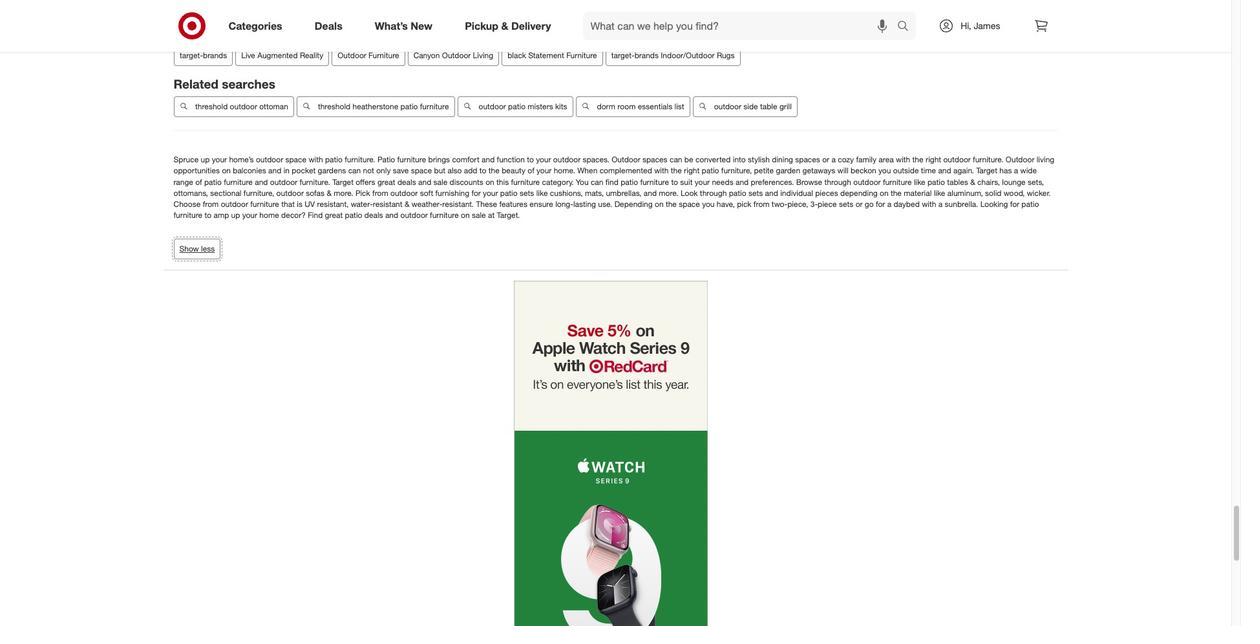 Task type: describe. For each thing, give the bounding box(es) containing it.
outdoor up balconies
[[256, 155, 283, 164]]

2 horizontal spatial like
[[934, 188, 946, 198]]

1 horizontal spatial deals
[[398, 177, 416, 187]]

0 horizontal spatial sale
[[434, 177, 448, 187]]

furniture down outside
[[883, 177, 912, 187]]

james
[[974, 20, 1001, 31]]

choose
[[174, 199, 201, 209]]

into
[[733, 155, 746, 164]]

on left 'this'
[[486, 177, 495, 187]]

piece,
[[788, 199, 809, 209]]

deals link
[[304, 12, 359, 40]]

chairs,
[[978, 177, 1001, 187]]

find
[[606, 177, 619, 187]]

with up outside
[[896, 155, 911, 164]]

pickup & delivery
[[465, 19, 551, 32]]

dorm
[[597, 102, 615, 111]]

family
[[857, 155, 877, 164]]

these
[[476, 199, 497, 209]]

outdoor up complemented at the top
[[612, 155, 641, 164]]

pocket
[[292, 166, 316, 176]]

dining
[[772, 155, 794, 164]]

stylish
[[748, 155, 770, 164]]

What can we help you find? suggestions appear below search field
[[583, 12, 901, 40]]

needs
[[712, 177, 734, 187]]

beauty
[[502, 166, 526, 176]]

2 horizontal spatial space
[[679, 199, 700, 209]]

outdoor up resistant
[[391, 188, 418, 198]]

brings
[[429, 155, 450, 164]]

will
[[838, 166, 849, 176]]

target-brands
[[179, 50, 227, 60]]

1 vertical spatial sale
[[472, 210, 486, 220]]

furniture up home
[[250, 199, 279, 209]]

and right needs
[[736, 177, 749, 187]]

and right time
[[939, 166, 952, 176]]

a right has
[[1015, 166, 1019, 176]]

0 horizontal spatial like
[[537, 188, 548, 198]]

pickup
[[465, 19, 499, 32]]

1 spaces from the left
[[643, 155, 668, 164]]

outdoor down beckon
[[854, 177, 881, 187]]

1 vertical spatial space
[[411, 166, 432, 176]]

resistant,
[[317, 199, 349, 209]]

balconies
[[233, 166, 266, 176]]

comfort
[[452, 155, 480, 164]]

spruce
[[174, 155, 199, 164]]

save
[[393, 166, 409, 176]]

decor?
[[281, 210, 306, 220]]

a left the "cozy"
[[832, 155, 836, 164]]

patio inside "link"
[[400, 102, 418, 111]]

a left sunbrella.
[[939, 199, 943, 209]]

with right complemented at the top
[[655, 166, 669, 176]]

the up daybed
[[891, 188, 902, 198]]

ensure
[[530, 199, 554, 209]]

and right comfort
[[482, 155, 495, 164]]

living
[[473, 50, 493, 60]]

threshold heatherstone patio furniture
[[318, 102, 449, 111]]

indoor/outdoor
[[661, 50, 715, 60]]

dorm room essentials list
[[597, 102, 684, 111]]

canyon outdoor living link
[[408, 45, 499, 66]]

2 horizontal spatial from
[[754, 199, 770, 209]]

patio up features at the top left
[[500, 188, 518, 198]]

outdoor side table grill
[[714, 102, 792, 111]]

has
[[1000, 166, 1012, 176]]

to left amp
[[205, 210, 212, 220]]

furniture up the depending
[[641, 177, 669, 187]]

0 vertical spatial right
[[926, 155, 942, 164]]

wide
[[1021, 166, 1037, 176]]

brands for target-brands indoor/outdoor rugs
[[635, 50, 659, 60]]

you
[[576, 177, 589, 187]]

aluminum,
[[948, 188, 984, 198]]

2 spaces from the left
[[796, 155, 821, 164]]

have,
[[717, 199, 735, 209]]

0 horizontal spatial furniture.
[[300, 177, 330, 187]]

two-
[[772, 199, 788, 209]]

category.
[[542, 177, 574, 187]]

hi,
[[961, 20, 972, 31]]

0 horizontal spatial can
[[348, 166, 361, 176]]

preferences.
[[751, 177, 794, 187]]

2 horizontal spatial sets
[[839, 199, 854, 209]]

on right depending
[[880, 188, 889, 198]]

again.
[[954, 166, 975, 176]]

& right "pickup"
[[502, 19, 509, 32]]

0 horizontal spatial furniture,
[[244, 188, 274, 198]]

this
[[497, 177, 509, 187]]

0 horizontal spatial of
[[195, 177, 202, 187]]

a left daybed
[[888, 199, 892, 209]]

outdoor down "deals" link in the top of the page
[[337, 50, 366, 60]]

suit
[[681, 177, 693, 187]]

statement
[[528, 50, 564, 60]]

outdoor left side
[[714, 102, 741, 111]]

patio up pick
[[729, 188, 747, 198]]

patio down complemented at the top
[[621, 177, 638, 187]]

1 vertical spatial through
[[700, 188, 727, 198]]

outdoor up again.
[[944, 155, 971, 164]]

home.
[[554, 166, 576, 176]]

0 horizontal spatial from
[[203, 199, 219, 209]]

furniture up save
[[397, 155, 426, 164]]

3-
[[811, 199, 818, 209]]

searches
[[222, 76, 275, 91]]

outdoor down sectional
[[221, 199, 248, 209]]

show
[[179, 244, 199, 254]]

in
[[284, 166, 290, 176]]

weather-
[[412, 199, 443, 209]]

outside
[[894, 166, 919, 176]]

outdoor side table grill link
[[693, 97, 798, 117]]

pieces
[[816, 188, 839, 198]]

1 horizontal spatial great
[[378, 177, 396, 187]]

0 vertical spatial or
[[823, 155, 830, 164]]

when
[[578, 166, 598, 176]]

0 horizontal spatial for
[[472, 188, 481, 198]]

petite
[[755, 166, 774, 176]]

to right add
[[480, 166, 487, 176]]

home
[[260, 210, 279, 220]]

misters
[[528, 102, 553, 111]]

& up aluminum,
[[971, 177, 976, 187]]

target-brands indoor/outdoor rugs
[[611, 50, 735, 60]]

1 horizontal spatial furniture.
[[345, 155, 376, 164]]

advertisement region
[[514, 281, 708, 626]]

grill
[[780, 102, 792, 111]]

pick
[[737, 199, 752, 209]]

outdoor left 'misters'
[[479, 102, 506, 111]]

0 vertical spatial of
[[528, 166, 535, 176]]

cozy
[[838, 155, 854, 164]]

target.
[[497, 210, 520, 220]]

beckon
[[851, 166, 877, 176]]

& right resistant
[[405, 199, 410, 209]]

looking
[[981, 199, 1009, 209]]

resistant
[[373, 199, 403, 209]]

what's new
[[375, 19, 433, 32]]

target-brands indoor/outdoor rugs link
[[606, 45, 741, 66]]

2 horizontal spatial can
[[670, 155, 683, 164]]

sectional
[[210, 188, 242, 198]]



Task type: vqa. For each thing, say whether or not it's contained in the screenshot.
Lewisville
no



Task type: locate. For each thing, give the bounding box(es) containing it.
ottoman
[[259, 102, 288, 111]]

patio up sectional
[[204, 177, 222, 187]]

1 horizontal spatial furniture
[[566, 50, 597, 60]]

0 vertical spatial target
[[977, 166, 998, 176]]

1 horizontal spatial of
[[528, 166, 535, 176]]

0 vertical spatial you
[[879, 166, 892, 176]]

material
[[904, 188, 932, 198]]

related for related searches
[[174, 76, 219, 91]]

threshold for threshold outdoor ottoman
[[195, 102, 228, 111]]

gardens
[[318, 166, 346, 176]]

0 horizontal spatial threshold
[[195, 102, 228, 111]]

0 horizontal spatial great
[[325, 210, 343, 220]]

long-
[[556, 199, 574, 209]]

furniture down what's
[[368, 50, 399, 60]]

1 horizontal spatial more.
[[659, 188, 679, 198]]

0 horizontal spatial target-
[[179, 50, 203, 60]]

the up 'this'
[[489, 166, 500, 176]]

2 vertical spatial space
[[679, 199, 700, 209]]

categories
[[222, 24, 284, 39]]

up up opportunities
[[201, 155, 210, 164]]

and up the depending
[[644, 188, 657, 198]]

you
[[879, 166, 892, 176], [703, 199, 715, 209]]

sets up pick
[[749, 188, 763, 198]]

can left the not at the left top
[[348, 166, 361, 176]]

0 vertical spatial up
[[201, 155, 210, 164]]

0 horizontal spatial you
[[703, 199, 715, 209]]

0 vertical spatial through
[[825, 177, 852, 187]]

1 threshold from the left
[[195, 102, 228, 111]]

outdoor up that
[[277, 188, 304, 198]]

live augmented reality
[[241, 50, 323, 60]]

sofas
[[306, 188, 325, 198]]

furniture
[[368, 50, 399, 60], [566, 50, 597, 60]]

sets
[[520, 188, 534, 198], [749, 188, 763, 198], [839, 199, 854, 209]]

of
[[528, 166, 535, 176], [195, 177, 202, 187]]

0 horizontal spatial up
[[201, 155, 210, 164]]

0 vertical spatial related
[[174, 24, 219, 39]]

the up time
[[913, 155, 924, 164]]

reality
[[300, 50, 323, 60]]

0 horizontal spatial spaces
[[643, 155, 668, 164]]

0 vertical spatial can
[[670, 155, 683, 164]]

piece
[[818, 199, 837, 209]]

spaces up the getaways
[[796, 155, 821, 164]]

show less button
[[174, 239, 221, 259]]

threshold heatherstone patio furniture link
[[296, 97, 455, 117]]

individual
[[781, 188, 814, 198]]

space up pocket
[[286, 155, 307, 164]]

outdoor furniture
[[337, 50, 399, 60]]

canyon
[[413, 50, 440, 60]]

brands down related categories
[[203, 50, 227, 60]]

1 vertical spatial deals
[[365, 210, 383, 220]]

up
[[201, 155, 210, 164], [231, 210, 240, 220]]

black statement furniture
[[508, 50, 597, 60]]

deals down save
[[398, 177, 416, 187]]

2 related from the top
[[174, 76, 219, 91]]

and down balconies
[[255, 177, 268, 187]]

home's
[[229, 155, 254, 164]]

great down resistant,
[[325, 210, 343, 220]]

furniture down beauty
[[511, 177, 540, 187]]

spaces
[[643, 155, 668, 164], [796, 155, 821, 164]]

sale
[[434, 177, 448, 187], [472, 210, 486, 220]]

browse
[[797, 177, 823, 187]]

1 vertical spatial up
[[231, 210, 240, 220]]

0 horizontal spatial or
[[823, 155, 830, 164]]

1 vertical spatial of
[[195, 177, 202, 187]]

furniture down resistant.
[[430, 210, 459, 220]]

patio
[[378, 155, 395, 164]]

patio down wicker.
[[1022, 199, 1040, 209]]

outdoor down weather-
[[401, 210, 428, 220]]

from up resistant
[[373, 188, 389, 198]]

function
[[497, 155, 525, 164]]

1 furniture from the left
[[368, 50, 399, 60]]

furniture. up has
[[973, 155, 1004, 164]]

1 vertical spatial right
[[684, 166, 700, 176]]

furniture. up the not at the left top
[[345, 155, 376, 164]]

umbrellas,
[[606, 188, 642, 198]]

outdoor down searches
[[230, 102, 257, 111]]

1 horizontal spatial brands
[[635, 50, 659, 60]]

deals down the water-
[[365, 210, 383, 220]]

0 vertical spatial deals
[[398, 177, 416, 187]]

related down target-brands link
[[174, 76, 219, 91]]

to left suit on the top right
[[672, 177, 678, 187]]

threshold for threshold heatherstone patio furniture
[[318, 102, 350, 111]]

0 horizontal spatial brands
[[203, 50, 227, 60]]

lasting
[[574, 199, 596, 209]]

2 vertical spatial can
[[591, 177, 604, 187]]

outdoor up home.
[[554, 155, 581, 164]]

mats,
[[585, 188, 604, 198]]

for down discounts
[[472, 188, 481, 198]]

patio up the gardens
[[325, 155, 343, 164]]

pick
[[356, 188, 370, 198]]

1 horizontal spatial sale
[[472, 210, 486, 220]]

threshold inside "link"
[[318, 102, 350, 111]]

sunbrella.
[[945, 199, 979, 209]]

1 horizontal spatial space
[[411, 166, 432, 176]]

sets down depending
[[839, 199, 854, 209]]

categories link
[[218, 12, 299, 40]]

target up chairs, in the top of the page
[[977, 166, 998, 176]]

new
[[411, 19, 433, 32]]

1 horizontal spatial target
[[977, 166, 998, 176]]

for down wood,
[[1011, 199, 1020, 209]]

0 horizontal spatial through
[[700, 188, 727, 198]]

2 more. from the left
[[659, 188, 679, 198]]

through down will
[[825, 177, 852, 187]]

target- for target-brands
[[179, 50, 203, 60]]

furniture
[[420, 102, 449, 111], [397, 155, 426, 164], [224, 177, 253, 187], [511, 177, 540, 187], [641, 177, 669, 187], [883, 177, 912, 187], [250, 199, 279, 209], [174, 210, 203, 220], [430, 210, 459, 220]]

outdoor left living
[[442, 50, 471, 60]]

target down the gardens
[[333, 177, 354, 187]]

0 vertical spatial great
[[378, 177, 396, 187]]

space down look
[[679, 199, 700, 209]]

sale down but
[[434, 177, 448, 187]]

space left but
[[411, 166, 432, 176]]

uv
[[305, 199, 315, 209]]

sale left at
[[472, 210, 486, 220]]

1 vertical spatial target
[[333, 177, 354, 187]]

0 vertical spatial sale
[[434, 177, 448, 187]]

0 vertical spatial space
[[286, 155, 307, 164]]

1 horizontal spatial target-
[[611, 50, 635, 60]]

a
[[832, 155, 836, 164], [1015, 166, 1019, 176], [888, 199, 892, 209], [939, 199, 943, 209]]

1 horizontal spatial up
[[231, 210, 240, 220]]

tables
[[948, 177, 969, 187]]

0 vertical spatial furniture,
[[722, 166, 752, 176]]

and up the soft
[[418, 177, 432, 187]]

black
[[508, 50, 526, 60]]

related searches
[[174, 76, 275, 91]]

1 horizontal spatial you
[[879, 166, 892, 176]]

brands inside target-brands link
[[203, 50, 227, 60]]

and
[[482, 155, 495, 164], [268, 166, 282, 176], [939, 166, 952, 176], [255, 177, 268, 187], [418, 177, 432, 187], [736, 177, 749, 187], [644, 188, 657, 198], [766, 188, 779, 198], [385, 210, 399, 220]]

you down area
[[879, 166, 892, 176]]

outdoor down in
[[270, 177, 298, 187]]

patio down time
[[928, 177, 946, 187]]

0 horizontal spatial right
[[684, 166, 700, 176]]

1 more. from the left
[[334, 188, 354, 198]]

of down opportunities
[[195, 177, 202, 187]]

target- for target-brands indoor/outdoor rugs
[[611, 50, 635, 60]]

target-brands link
[[174, 45, 233, 66]]

the up suit on the top right
[[671, 166, 682, 176]]

furniture down choose
[[174, 210, 203, 220]]

and down resistant
[[385, 210, 399, 220]]

or left go
[[856, 199, 863, 209]]

2 horizontal spatial for
[[1011, 199, 1020, 209]]

furniture down balconies
[[224, 177, 253, 187]]

spruce up your home's outdoor space with patio furniture. patio furniture brings comfort and function to your outdoor spaces. outdoor spaces can be converted into stylish dining spaces or a cozy family area with the right outdoor furniture. outdoor living opportunities on balconies and in pocket gardens can not only save space but also add to the beauty of your home. when complemented with the right patio furniture, petite garden getaways will beckon you outside time and again. target has a wide range of patio furniture and outdoor furniture. target offers great deals and sale discounts on this furniture category. you can find patio furniture to suit your needs and preferences. browse through outdoor furniture like patio tables & chairs, lounge sets, ottomans, sectional furniture, outdoor sofas & more. pick from outdoor soft furnishing for your patio sets like cushions, mats, umbrellas, and more. look through patio sets and individual pieces depending on the material like aluminum, solid wood, wicker. choose from outdoor furniture that is uv resistant, water-resistant & weather-resistant. these features ensure long-lasting use. depending on the space you have, pick from two-piece, 3-piece sets or go for a daybed with a sunbrella. looking for patio furniture to amp up your home decor? find great patio deals and outdoor furniture on sale at target.
[[174, 155, 1055, 220]]

and down preferences.
[[766, 188, 779, 198]]

1 horizontal spatial threshold
[[318, 102, 350, 111]]

1 vertical spatial can
[[348, 166, 361, 176]]

less
[[201, 244, 215, 254]]

2 horizontal spatial furniture.
[[973, 155, 1004, 164]]

spaces up complemented at the top
[[643, 155, 668, 164]]

0 horizontal spatial space
[[286, 155, 307, 164]]

1 horizontal spatial like
[[914, 177, 926, 187]]

water-
[[351, 199, 373, 209]]

complemented
[[600, 166, 652, 176]]

1 horizontal spatial right
[[926, 155, 942, 164]]

0 horizontal spatial sets
[[520, 188, 534, 198]]

time
[[922, 166, 937, 176]]

kits
[[555, 102, 567, 111]]

outdoor inside "link"
[[442, 50, 471, 60]]

canyon outdoor living
[[413, 50, 493, 60]]

furniture. up sofas
[[300, 177, 330, 187]]

depending
[[615, 199, 653, 209]]

2 target- from the left
[[611, 50, 635, 60]]

right up time
[[926, 155, 942, 164]]

that
[[282, 199, 295, 209]]

1 brands from the left
[[203, 50, 227, 60]]

you left the have,
[[703, 199, 715, 209]]

1 vertical spatial furniture,
[[244, 188, 274, 198]]

2 brands from the left
[[635, 50, 659, 60]]

furniture, down balconies
[[244, 188, 274, 198]]

0 horizontal spatial more.
[[334, 188, 354, 198]]

& up resistant,
[[327, 188, 332, 198]]

pickup & delivery link
[[454, 12, 568, 40]]

1 horizontal spatial or
[[856, 199, 863, 209]]

furnishing
[[436, 188, 470, 198]]

right down 'be'
[[684, 166, 700, 176]]

search button
[[892, 12, 923, 43]]

patio left 'misters'
[[508, 102, 526, 111]]

what's new link
[[364, 12, 449, 40]]

list
[[675, 102, 684, 111]]

amp
[[214, 210, 229, 220]]

1 horizontal spatial can
[[591, 177, 604, 187]]

room
[[618, 102, 636, 111]]

related for related categories
[[174, 24, 219, 39]]

1 vertical spatial you
[[703, 199, 715, 209]]

area
[[879, 155, 894, 164]]

threshold left heatherstone
[[318, 102, 350, 111]]

living
[[1037, 155, 1055, 164]]

1 horizontal spatial sets
[[749, 188, 763, 198]]

great down only
[[378, 177, 396, 187]]

outdoor patio misters kits link
[[457, 97, 573, 117]]

0 horizontal spatial deals
[[365, 210, 383, 220]]

brands left indoor/outdoor
[[635, 50, 659, 60]]

furniture down canyon
[[420, 102, 449, 111]]

on down resistant.
[[461, 210, 470, 220]]

but
[[434, 166, 446, 176]]

or up the getaways
[[823, 155, 830, 164]]

furniture.
[[345, 155, 376, 164], [973, 155, 1004, 164], [300, 177, 330, 187]]

on right the depending
[[655, 199, 664, 209]]

converted
[[696, 155, 731, 164]]

patio down the water-
[[345, 210, 362, 220]]

like
[[914, 177, 926, 187], [537, 188, 548, 198], [934, 188, 946, 198]]

1 horizontal spatial furniture,
[[722, 166, 752, 176]]

augmented
[[257, 50, 298, 60]]

1 horizontal spatial for
[[876, 199, 886, 209]]

furniture inside outdoor furniture link
[[368, 50, 399, 60]]

brands for target-brands
[[203, 50, 227, 60]]

2 furniture from the left
[[566, 50, 597, 60]]

furniture right statement
[[566, 50, 597, 60]]

opportunities
[[174, 166, 220, 176]]

patio
[[400, 102, 418, 111], [508, 102, 526, 111], [325, 155, 343, 164], [702, 166, 720, 176], [204, 177, 222, 187], [621, 177, 638, 187], [928, 177, 946, 187], [500, 188, 518, 198], [729, 188, 747, 198], [1022, 199, 1040, 209], [345, 210, 362, 220]]

2 threshold from the left
[[318, 102, 350, 111]]

outdoor inside 'link'
[[230, 102, 257, 111]]

1 related from the top
[[174, 24, 219, 39]]

through
[[825, 177, 852, 187], [700, 188, 727, 198]]

threshold inside 'link'
[[195, 102, 228, 111]]

1 vertical spatial or
[[856, 199, 863, 209]]

patio down converted
[[702, 166, 720, 176]]

table
[[760, 102, 777, 111]]

daybed
[[894, 199, 920, 209]]

outdoor up wide
[[1006, 155, 1035, 164]]

1 vertical spatial related
[[174, 76, 219, 91]]

1 horizontal spatial from
[[373, 188, 389, 198]]

live augmented reality link
[[235, 45, 329, 66]]

1 horizontal spatial spaces
[[796, 155, 821, 164]]

0 horizontal spatial furniture
[[368, 50, 399, 60]]

sets up features at the top left
[[520, 188, 534, 198]]

1 target- from the left
[[179, 50, 203, 60]]

furniture inside black statement furniture link
[[566, 50, 597, 60]]

the right the depending
[[666, 199, 677, 209]]

with down material
[[922, 199, 937, 209]]

or
[[823, 155, 830, 164], [856, 199, 863, 209]]

with up pocket
[[309, 155, 323, 164]]

1 vertical spatial great
[[325, 210, 343, 220]]

great
[[378, 177, 396, 187], [325, 210, 343, 220]]

for right go
[[876, 199, 886, 209]]

on down home's at top left
[[222, 166, 231, 176]]

outdoor furniture link
[[332, 45, 405, 66]]

essentials
[[638, 102, 672, 111]]

not
[[363, 166, 374, 176]]

delivery
[[512, 19, 551, 32]]

find
[[308, 210, 323, 220]]

brands inside target-brands indoor/outdoor rugs link
[[635, 50, 659, 60]]

furniture, down into
[[722, 166, 752, 176]]

deals
[[315, 19, 343, 32]]

soft
[[420, 188, 433, 198]]

lounge
[[1003, 177, 1026, 187]]

0 horizontal spatial target
[[333, 177, 354, 187]]

wood,
[[1004, 188, 1025, 198]]

is
[[297, 199, 303, 209]]

and left in
[[268, 166, 282, 176]]

target
[[977, 166, 998, 176], [333, 177, 354, 187]]

from right pick
[[754, 199, 770, 209]]

furniture inside "link"
[[420, 102, 449, 111]]

use.
[[598, 199, 613, 209]]

1 horizontal spatial through
[[825, 177, 852, 187]]

to right function
[[527, 155, 534, 164]]

like right material
[[934, 188, 946, 198]]

rugs
[[717, 50, 735, 60]]

look
[[681, 188, 698, 198]]



